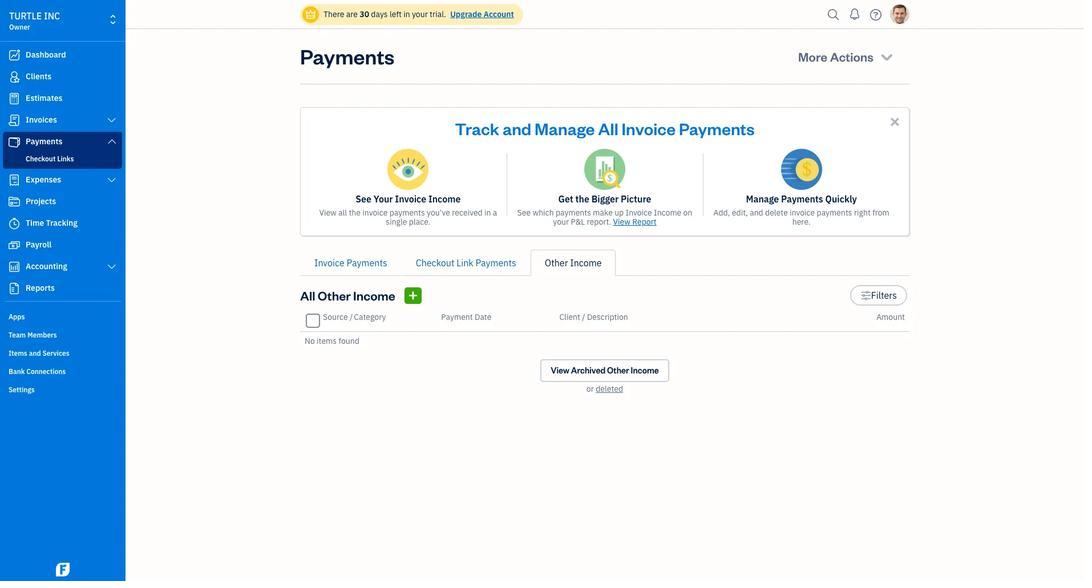 Task type: vqa. For each thing, say whether or not it's contained in the screenshot.
the bottom Add
no



Task type: describe. For each thing, give the bounding box(es) containing it.
up
[[615, 208, 624, 218]]

checkout for checkout link payments
[[416, 258, 455, 269]]

accounting link
[[3, 257, 122, 277]]

0 horizontal spatial in
[[404, 9, 410, 19]]

view archived other income
[[551, 365, 659, 376]]

source
[[323, 312, 348, 323]]

apps
[[9, 313, 25, 321]]

30
[[360, 9, 369, 19]]

clients link
[[3, 67, 122, 87]]

reports
[[26, 283, 55, 293]]

checkout for checkout links
[[26, 155, 56, 163]]

the inside see your invoice income view all the invoice payments you've received in a single place.
[[349, 208, 361, 218]]

are
[[346, 9, 358, 19]]

category
[[354, 312, 386, 323]]

items and services
[[9, 349, 69, 358]]

time tracking link
[[3, 214, 122, 234]]

amount button
[[877, 312, 906, 323]]

chevron large down image
[[107, 176, 117, 185]]

accounting
[[26, 262, 67, 272]]

description
[[588, 312, 629, 323]]

invoice for your
[[363, 208, 388, 218]]

date
[[475, 312, 492, 323]]

see for which
[[518, 208, 531, 218]]

time tracking
[[26, 218, 78, 228]]

/ for category
[[350, 312, 353, 323]]

more actions button
[[789, 43, 906, 70]]

a
[[493, 208, 497, 218]]

filters button
[[851, 285, 908, 306]]

right
[[855, 208, 871, 218]]

see which payments make up invoice income on your p&l report.
[[518, 208, 693, 227]]

payroll
[[26, 240, 52, 250]]

add,
[[714, 208, 731, 218]]

turtle
[[9, 10, 42, 22]]

which
[[533, 208, 554, 218]]

or deleted
[[587, 384, 624, 395]]

payment
[[441, 312, 473, 323]]

dashboard link
[[3, 45, 122, 66]]

0 vertical spatial all
[[599, 118, 619, 139]]

get
[[559, 194, 574, 205]]

invoices
[[26, 115, 57, 125]]

payment date button
[[441, 312, 492, 323]]

picture
[[621, 194, 652, 205]]

apps link
[[3, 308, 122, 325]]

estimates link
[[3, 89, 122, 109]]

invoice inside see your invoice income view all the invoice payments you've received in a single place.
[[395, 194, 427, 205]]

days
[[371, 9, 388, 19]]

time
[[26, 218, 44, 228]]

invoices link
[[3, 110, 122, 131]]

manage payments quickly image
[[781, 149, 823, 190]]

single
[[386, 217, 407, 227]]

see for your
[[356, 194, 372, 205]]

your inside see which payments make up invoice income on your p&l report.
[[553, 217, 569, 227]]

income inside see your invoice income view all the invoice payments you've received in a single place.
[[429, 194, 461, 205]]

client / description
[[560, 312, 629, 323]]

bank connections link
[[3, 363, 122, 380]]

view archived other income link
[[541, 360, 670, 383]]

see your invoice income view all the invoice payments you've received in a single place.
[[319, 194, 497, 227]]

chevron large down image for invoices
[[107, 116, 117, 125]]

invoice for payments
[[790, 208, 816, 218]]

notifications image
[[846, 3, 864, 26]]

bank connections
[[9, 368, 66, 376]]

place.
[[409, 217, 431, 227]]

manage inside manage payments quickly add, edit, and delete invoice payments right from here.
[[746, 194, 780, 205]]

here.
[[793, 217, 811, 227]]

deleted link
[[596, 384, 624, 395]]

0 horizontal spatial your
[[412, 9, 428, 19]]

your
[[374, 194, 393, 205]]

timer image
[[7, 218, 21, 230]]

more
[[799, 49, 828, 65]]

other inside view archived other income link
[[608, 365, 630, 376]]

see your invoice income image
[[388, 149, 429, 190]]

go to help image
[[867, 6, 886, 23]]

/ for description
[[583, 312, 586, 323]]

payments inside see which payments make up invoice income on your p&l report.
[[556, 208, 592, 218]]

items and services link
[[3, 345, 122, 362]]

link
[[457, 258, 474, 269]]

trial.
[[430, 9, 446, 19]]

client
[[560, 312, 581, 323]]

payroll link
[[3, 235, 122, 256]]

chart image
[[7, 262, 21, 273]]

other inside other income link
[[545, 258, 568, 269]]

settings
[[9, 386, 35, 395]]

report.
[[587, 217, 612, 227]]

there are 30 days left in your trial. upgrade account
[[324, 9, 514, 19]]

items
[[317, 336, 337, 347]]

source / category
[[323, 312, 386, 323]]

view inside see your invoice income view all the invoice payments you've received in a single place.
[[319, 208, 337, 218]]

client image
[[7, 71, 21, 83]]

team
[[9, 331, 26, 340]]

checkout links link
[[5, 152, 120, 166]]

reports link
[[3, 279, 122, 299]]

on
[[684, 208, 693, 218]]

payments link
[[3, 132, 122, 152]]

clients
[[26, 71, 52, 82]]

bigger
[[592, 194, 619, 205]]

payment date
[[441, 312, 492, 323]]

received
[[452, 208, 483, 218]]

inc
[[44, 10, 60, 22]]

get the bigger picture image
[[585, 149, 626, 190]]

chevron large down image for payments
[[107, 137, 117, 146]]

search image
[[825, 6, 843, 23]]

services
[[43, 349, 69, 358]]



Task type: locate. For each thing, give the bounding box(es) containing it.
1 horizontal spatial all
[[599, 118, 619, 139]]

1 horizontal spatial invoice
[[790, 208, 816, 218]]

1 chevron large down image from the top
[[107, 116, 117, 125]]

view left archived
[[551, 365, 570, 376]]

invoice image
[[7, 115, 21, 126]]

view right make
[[614, 217, 631, 227]]

expenses
[[26, 175, 61, 185]]

all up no
[[300, 288, 315, 304]]

1 payments from the left
[[390, 208, 425, 218]]

see
[[356, 194, 372, 205], [518, 208, 531, 218]]

2 horizontal spatial other
[[608, 365, 630, 376]]

settings image
[[861, 289, 872, 303]]

filters
[[872, 290, 898, 301]]

report image
[[7, 283, 21, 295]]

invoice inside manage payments quickly add, edit, and delete invoice payments right from here.
[[790, 208, 816, 218]]

chevron large down image down the "payroll" link
[[107, 263, 117, 272]]

payments inside manage payments quickly add, edit, and delete invoice payments right from here.
[[817, 208, 853, 218]]

1 vertical spatial see
[[518, 208, 531, 218]]

2 chevron large down image from the top
[[107, 137, 117, 146]]

report
[[633, 217, 657, 227]]

view
[[319, 208, 337, 218], [614, 217, 631, 227], [551, 365, 570, 376]]

there
[[324, 9, 345, 19]]

0 vertical spatial your
[[412, 9, 428, 19]]

0 horizontal spatial /
[[350, 312, 353, 323]]

view report
[[614, 217, 657, 227]]

other up deleted
[[608, 365, 630, 376]]

payments
[[300, 43, 395, 70], [679, 118, 755, 139], [26, 136, 63, 147], [782, 194, 824, 205], [347, 258, 388, 269], [476, 258, 517, 269]]

deleted
[[596, 384, 624, 395]]

in right left
[[404, 9, 410, 19]]

no items found
[[305, 336, 360, 347]]

items
[[9, 349, 27, 358]]

checkout left link
[[416, 258, 455, 269]]

payments for income
[[390, 208, 425, 218]]

all other income
[[300, 288, 396, 304]]

archived
[[571, 365, 606, 376]]

quickly
[[826, 194, 858, 205]]

and inside main element
[[29, 349, 41, 358]]

0 vertical spatial the
[[576, 194, 590, 205]]

make
[[593, 208, 613, 218]]

3 payments from the left
[[817, 208, 853, 218]]

track
[[455, 118, 500, 139]]

payments down get
[[556, 208, 592, 218]]

main element
[[0, 0, 154, 582]]

projects link
[[3, 192, 122, 212]]

view for view archived other income
[[551, 365, 570, 376]]

project image
[[7, 196, 21, 208]]

1 vertical spatial manage
[[746, 194, 780, 205]]

0 vertical spatial manage
[[535, 118, 595, 139]]

members
[[27, 331, 57, 340]]

2 horizontal spatial view
[[614, 217, 631, 227]]

1 vertical spatial and
[[750, 208, 764, 218]]

your left p&l
[[553, 217, 569, 227]]

checkout link payments
[[416, 258, 517, 269]]

payment image
[[7, 136, 21, 148]]

and inside manage payments quickly add, edit, and delete invoice payments right from here.
[[750, 208, 764, 218]]

payments inside manage payments quickly add, edit, and delete invoice payments right from here.
[[782, 194, 824, 205]]

2 vertical spatial chevron large down image
[[107, 263, 117, 272]]

0 horizontal spatial all
[[300, 288, 315, 304]]

dashboard
[[26, 50, 66, 60]]

links
[[57, 155, 74, 163]]

delete
[[766, 208, 788, 218]]

get the bigger picture
[[559, 194, 652, 205]]

in inside see your invoice income view all the invoice payments you've received in a single place.
[[485, 208, 491, 218]]

1 horizontal spatial in
[[485, 208, 491, 218]]

1 vertical spatial your
[[553, 217, 569, 227]]

checkout links
[[26, 155, 74, 163]]

2 horizontal spatial and
[[750, 208, 764, 218]]

money image
[[7, 240, 21, 251]]

chevron large down image for accounting
[[107, 263, 117, 272]]

0 horizontal spatial other
[[318, 288, 351, 304]]

checkout
[[26, 155, 56, 163], [416, 258, 455, 269]]

upgrade account link
[[448, 9, 514, 19]]

bank
[[9, 368, 25, 376]]

1 vertical spatial chevron large down image
[[107, 137, 117, 146]]

from
[[873, 208, 890, 218]]

1 horizontal spatial see
[[518, 208, 531, 218]]

0 horizontal spatial the
[[349, 208, 361, 218]]

and for services
[[29, 349, 41, 358]]

see left which
[[518, 208, 531, 218]]

see inside see which payments make up invoice income on your p&l report.
[[518, 208, 531, 218]]

owner
[[9, 23, 30, 31]]

and for manage
[[503, 118, 532, 139]]

manage
[[535, 118, 595, 139], [746, 194, 780, 205]]

1 vertical spatial all
[[300, 288, 315, 304]]

in
[[404, 9, 410, 19], [485, 208, 491, 218]]

1 horizontal spatial view
[[551, 365, 570, 376]]

add new other income entry image
[[408, 289, 419, 303]]

chevron large down image down estimates link
[[107, 116, 117, 125]]

team members link
[[3, 327, 122, 344]]

2 / from the left
[[583, 312, 586, 323]]

0 vertical spatial checkout
[[26, 155, 56, 163]]

edit,
[[732, 208, 748, 218]]

the right get
[[576, 194, 590, 205]]

1 vertical spatial checkout
[[416, 258, 455, 269]]

payments down quickly
[[817, 208, 853, 218]]

0 horizontal spatial and
[[29, 349, 41, 358]]

2 vertical spatial and
[[29, 349, 41, 358]]

in left a
[[485, 208, 491, 218]]

1 horizontal spatial checkout
[[416, 258, 455, 269]]

account
[[484, 9, 514, 19]]

1 horizontal spatial payments
[[556, 208, 592, 218]]

the right all
[[349, 208, 361, 218]]

chevron large down image
[[107, 116, 117, 125], [107, 137, 117, 146], [107, 263, 117, 272]]

invoice
[[622, 118, 676, 139], [395, 194, 427, 205], [626, 208, 652, 218], [315, 258, 345, 269]]

0 vertical spatial chevron large down image
[[107, 116, 117, 125]]

0 horizontal spatial manage
[[535, 118, 595, 139]]

view left all
[[319, 208, 337, 218]]

2 horizontal spatial payments
[[817, 208, 853, 218]]

checkout link payments link
[[402, 250, 531, 276]]

0 vertical spatial and
[[503, 118, 532, 139]]

and right edit, at the right top of the page
[[750, 208, 764, 218]]

payments inside see your invoice income view all the invoice payments you've received in a single place.
[[390, 208, 425, 218]]

1 horizontal spatial /
[[583, 312, 586, 323]]

0 horizontal spatial invoice
[[363, 208, 388, 218]]

payments down your
[[390, 208, 425, 218]]

close image
[[889, 115, 902, 128]]

all up get the bigger picture
[[599, 118, 619, 139]]

or
[[587, 384, 594, 395]]

crown image
[[305, 8, 317, 20]]

checkout up "expenses"
[[26, 155, 56, 163]]

0 horizontal spatial see
[[356, 194, 372, 205]]

see left your
[[356, 194, 372, 205]]

0 vertical spatial see
[[356, 194, 372, 205]]

and right the items
[[29, 349, 41, 358]]

settings link
[[3, 381, 122, 399]]

checkout inside main element
[[26, 155, 56, 163]]

and right track at the left of the page
[[503, 118, 532, 139]]

see inside see your invoice income view all the invoice payments you've received in a single place.
[[356, 194, 372, 205]]

0 horizontal spatial view
[[319, 208, 337, 218]]

no
[[305, 336, 315, 347]]

payments
[[390, 208, 425, 218], [556, 208, 592, 218], [817, 208, 853, 218]]

chevron large down image inside payments link
[[107, 137, 117, 146]]

1 vertical spatial the
[[349, 208, 361, 218]]

0 vertical spatial in
[[404, 9, 410, 19]]

chevron large down image inside the invoices link
[[107, 116, 117, 125]]

2 vertical spatial other
[[608, 365, 630, 376]]

all
[[599, 118, 619, 139], [300, 288, 315, 304]]

1 vertical spatial in
[[485, 208, 491, 218]]

track and manage all invoice payments
[[455, 118, 755, 139]]

found
[[339, 336, 360, 347]]

2 payments from the left
[[556, 208, 592, 218]]

chevron large down image inside accounting link
[[107, 263, 117, 272]]

estimate image
[[7, 93, 21, 104]]

manage payments quickly add, edit, and delete invoice payments right from here.
[[714, 194, 890, 227]]

other up source at left
[[318, 288, 351, 304]]

1 horizontal spatial the
[[576, 194, 590, 205]]

2 invoice from the left
[[790, 208, 816, 218]]

invoice down your
[[363, 208, 388, 218]]

1 horizontal spatial your
[[553, 217, 569, 227]]

expense image
[[7, 175, 21, 186]]

other income link
[[531, 250, 616, 276]]

freshbooks image
[[54, 564, 72, 577]]

other income
[[545, 258, 602, 269]]

your left trial.
[[412, 9, 428, 19]]

invoice payments link
[[300, 250, 402, 276]]

0 vertical spatial other
[[545, 258, 568, 269]]

3 chevron large down image from the top
[[107, 263, 117, 272]]

1 horizontal spatial and
[[503, 118, 532, 139]]

all
[[339, 208, 347, 218]]

chevrondown image
[[880, 49, 895, 65]]

other down which
[[545, 258, 568, 269]]

and
[[503, 118, 532, 139], [750, 208, 764, 218], [29, 349, 41, 358]]

0 horizontal spatial payments
[[390, 208, 425, 218]]

team members
[[9, 331, 57, 340]]

/ right client
[[583, 312, 586, 323]]

estimates
[[26, 93, 63, 103]]

1 invoice from the left
[[363, 208, 388, 218]]

turtle inc owner
[[9, 10, 60, 31]]

amount
[[877, 312, 906, 323]]

payments for add,
[[817, 208, 853, 218]]

chevron large down image up chevron large down image
[[107, 137, 117, 146]]

/
[[350, 312, 353, 323], [583, 312, 586, 323]]

1 horizontal spatial other
[[545, 258, 568, 269]]

0 horizontal spatial checkout
[[26, 155, 56, 163]]

other
[[545, 258, 568, 269], [318, 288, 351, 304], [608, 365, 630, 376]]

tracking
[[46, 218, 78, 228]]

invoice right delete
[[790, 208, 816, 218]]

1 horizontal spatial manage
[[746, 194, 780, 205]]

invoice inside see which payments make up invoice income on your p&l report.
[[626, 208, 652, 218]]

1 / from the left
[[350, 312, 353, 323]]

upgrade
[[451, 9, 482, 19]]

invoice inside see your invoice income view all the invoice payments you've received in a single place.
[[363, 208, 388, 218]]

1 vertical spatial other
[[318, 288, 351, 304]]

view for view report
[[614, 217, 631, 227]]

invoice payments
[[315, 258, 388, 269]]

payments inside main element
[[26, 136, 63, 147]]

/ right source at left
[[350, 312, 353, 323]]

income inside see which payments make up invoice income on your p&l report.
[[654, 208, 682, 218]]

dashboard image
[[7, 50, 21, 61]]



